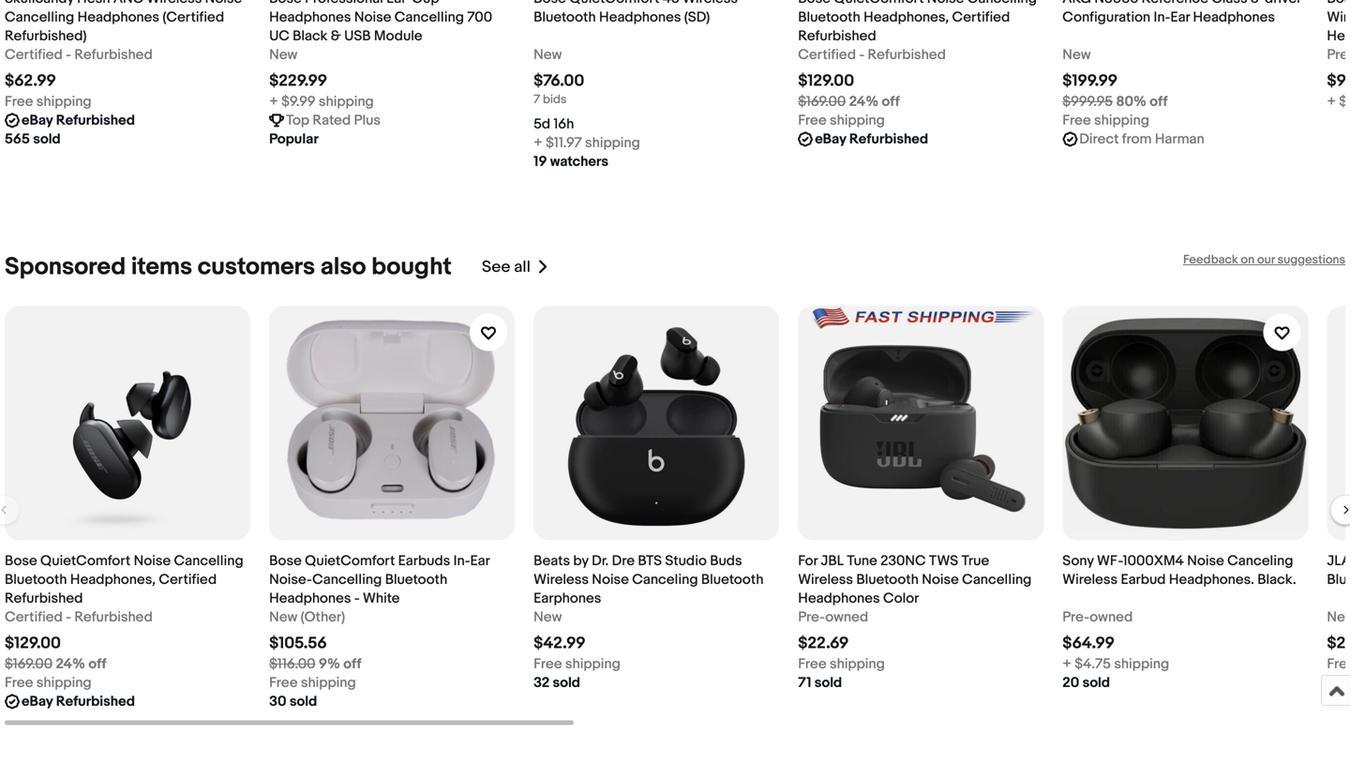 Task type: vqa. For each thing, say whether or not it's contained in the screenshot.
from
yes



Task type: describe. For each thing, give the bounding box(es) containing it.
jbl
[[821, 553, 844, 570]]

new inside new $199.99 $999.95 80% off free shipping
[[1063, 46, 1091, 63]]

canceling inside beats by dr. dre bts studio buds wireless noise canceling bluetooth earphones new $42.99 free shipping 32 sold
[[632, 572, 698, 588]]

$22.69
[[798, 634, 849, 654]]

buds
[[710, 553, 742, 570]]

bose inside bose quietcomfort 45 wireless bluetooth headphones (sd)
[[534, 0, 566, 7]]

bose professional ear-cup headphones noise cancelling 700 uc black & usb module new $229.99 + $9.99 shipping
[[269, 0, 492, 110]]

$22.69 text field
[[798, 634, 849, 654]]

7 bids text field
[[534, 92, 567, 107]]

New (Other) text field
[[269, 608, 345, 627]]

pre-owned $64.99 + $4.75 shipping 20 sold
[[1063, 609, 1170, 692]]

previous price $169.00 24% off text field for $129.00 text field
[[5, 655, 106, 674]]

headphones.
[[1169, 572, 1255, 588]]

beats
[[534, 553, 570, 570]]

5d
[[534, 116, 551, 133]]

$27 text field
[[1327, 634, 1350, 654]]

bts
[[638, 553, 662, 570]]

top
[[286, 112, 309, 129]]

see
[[482, 257, 511, 277]]

bluetooth up $129.00 text field
[[5, 572, 67, 588]]

19
[[534, 153, 547, 170]]

$999.95
[[1063, 93, 1113, 110]]

owned inside the 'pre-owned $64.99 + $4.75 shipping 20 sold'
[[1090, 609, 1133, 626]]

free inside skullcandy hesh anc wireless noise cancelling headphones (certified refurbished) certified - refurbished $62.99 free shipping
[[5, 93, 33, 110]]

free down $129.00 text box
[[798, 112, 827, 129]]

noise inside for jbl tune 230nc tws true wireless bluetooth noise cancelling headphones color pre-owned $22.69 free shipping 71 sold
[[922, 572, 959, 588]]

$64.99 text field
[[1063, 634, 1115, 654]]

studio
[[665, 553, 707, 570]]

new text field for $42.99
[[534, 608, 562, 627]]

shipping inside the 'pre-owned $64.99 + $4.75 shipping 20 sold'
[[1114, 656, 1170, 673]]

previous price $169.00 24% off text field for $129.00 text box
[[798, 92, 900, 111]]

refurbished)
[[5, 28, 87, 45]]

free shipping text field for $199.99
[[1063, 111, 1150, 130]]

$99
[[1327, 71, 1350, 91]]

$199.99 text field
[[1063, 71, 1118, 91]]

71
[[798, 675, 812, 692]]

$105.56
[[269, 634, 327, 654]]

+ $6 text field
[[1327, 92, 1350, 111]]

$42.99
[[534, 634, 586, 654]]

dr.
[[592, 553, 609, 570]]

bose for certified - refurbished text box
[[798, 0, 831, 7]]

9%
[[319, 656, 340, 673]]

new text field for $199.99
[[1063, 46, 1091, 64]]

for
[[798, 553, 818, 570]]

24% for $129.00 text box
[[849, 93, 879, 110]]

configuration
[[1063, 9, 1151, 26]]

2 ebay refurbished text field from the top
[[22, 693, 135, 711]]

cancelling inside bose professional ear-cup headphones noise cancelling 700 uc black & usb module new $229.99 + $9.99 shipping
[[395, 9, 464, 26]]

new $199.99 $999.95 80% off free shipping
[[1063, 46, 1168, 129]]

module
[[374, 28, 423, 45]]

free shipping text field for $62.99
[[5, 92, 92, 111]]

headphones, for $129.00 text field
[[70, 572, 156, 588]]

$169.00 for free shipping text field below $129.00 text field
[[5, 656, 53, 673]]

shipping inside new $199.99 $999.95 80% off free shipping
[[1094, 112, 1150, 129]]

wireless inside for jbl tune 230nc tws true wireless bluetooth noise cancelling headphones color pre-owned $22.69 free shipping 71 sold
[[798, 572, 853, 588]]

true
[[962, 553, 989, 570]]

eBay Refurbished text field
[[815, 130, 929, 149]]

- for $129.00 text field
[[66, 609, 71, 626]]

jla
[[1327, 553, 1350, 588]]

headphones inside bose quietcomfort earbuds in-ear noise-cancelling bluetooth headphones - white new (other) $105.56 $116.00 9% off free shipping 30 sold
[[269, 590, 351, 607]]

$27
[[1327, 634, 1350, 654]]

71 sold text field
[[798, 674, 842, 693]]

bos
[[1327, 0, 1350, 7]]

see all
[[482, 257, 531, 277]]

$129.00 text field
[[5, 634, 61, 654]]

new text field for $229.99
[[269, 46, 298, 64]]

$199.99
[[1063, 71, 1118, 91]]

new inside bose quietcomfort earbuds in-ear noise-cancelling bluetooth headphones - white new (other) $105.56 $116.00 9% off free shipping 30 sold
[[269, 609, 298, 626]]

Pre- text field
[[1327, 46, 1350, 64]]

our
[[1258, 253, 1275, 267]]

off inside bose quietcomfort earbuds in-ear noise-cancelling bluetooth headphones - white new (other) $105.56 $116.00 9% off free shipping 30 sold
[[343, 656, 362, 673]]

on
[[1241, 253, 1255, 267]]

24% for $129.00 text field
[[56, 656, 85, 673]]

565 sold
[[5, 131, 61, 148]]

+ inside bose professional ear-cup headphones noise cancelling 700 uc black & usb module new $229.99 + $9.99 shipping
[[269, 93, 278, 110]]

5d 16h text field
[[534, 115, 574, 134]]

all
[[514, 257, 531, 277]]

$116.00
[[269, 656, 316, 673]]

$76.00 text field
[[534, 71, 584, 91]]

Direct from Harman text field
[[1080, 130, 1205, 149]]

sold inside bose quietcomfort earbuds in-ear noise-cancelling bluetooth headphones - white new (other) $105.56 $116.00 9% off free shipping 30 sold
[[290, 694, 317, 710]]

pre- inside for jbl tune 230nc tws true wireless bluetooth noise cancelling headphones color pre-owned $22.69 free shipping 71 sold
[[798, 609, 825, 626]]

new up $27 "text field"
[[1327, 609, 1350, 626]]

bought
[[372, 253, 452, 282]]

$6
[[1339, 93, 1350, 110]]

sony wf-1000xm4 noise canceling wireless earbud headphones. black.
[[1063, 553, 1297, 588]]

30
[[269, 694, 286, 710]]

wireless inside bose quietcomfort 45 wireless bluetooth headphones (sd)
[[683, 0, 738, 7]]

(certified
[[163, 9, 224, 26]]

noise inside sony wf-1000xm4 noise canceling wireless earbud headphones. black.
[[1187, 553, 1225, 570]]

ebay for certified - refurbished text box
[[815, 131, 846, 148]]

free inside bose quietcomfort earbuds in-ear noise-cancelling bluetooth headphones - white new (other) $105.56 $116.00 9% off free shipping 30 sold
[[269, 675, 298, 692]]

refurbished inside ebay refurbished text box
[[850, 131, 929, 148]]

$169.00 for $129.00's free shipping text box
[[798, 93, 846, 110]]

45
[[663, 0, 680, 7]]

wf-
[[1097, 553, 1123, 570]]

cancelling inside for jbl tune 230nc tws true wireless bluetooth noise cancelling headphones color pre-owned $22.69 free shipping 71 sold
[[962, 572, 1032, 588]]

$11.97
[[546, 135, 582, 151]]

new text field for $76.00
[[534, 46, 562, 64]]

ear inside bose quietcomfort earbuds in-ear noise-cancelling bluetooth headphones - white new (other) $105.56 $116.00 9% off free shipping 30 sold
[[470, 553, 490, 570]]

previous price $999.95 80% off text field
[[1063, 92, 1168, 111]]

32
[[534, 675, 550, 692]]

new inside new $76.00 7 bids 5d 16h + $11.97 shipping 19 watchers
[[534, 46, 562, 63]]

bose quietcomfort earbuds in-ear noise-cancelling bluetooth headphones - white new (other) $105.56 $116.00 9% off free shipping 30 sold
[[269, 553, 490, 710]]

1000xm4
[[1123, 553, 1184, 570]]

ebay refurbished for certified - refurbished text box
[[815, 131, 929, 148]]

new inside beats by dr. dre bts studio buds wireless noise canceling bluetooth earphones new $42.99 free shipping 32 sold
[[534, 609, 562, 626]]

earbud
[[1121, 572, 1166, 588]]

ear-
[[386, 0, 412, 7]]

plus
[[354, 112, 381, 129]]

in- inside the akg n5005 reference class 5-driver configuration in-ear headphones
[[1154, 9, 1171, 26]]

wireless inside sony wf-1000xm4 noise canceling wireless earbud headphones. black.
[[1063, 572, 1118, 588]]

ebay refurbished for certified - refurbished text field for $129.00
[[22, 694, 135, 710]]

free inside new $199.99 $999.95 80% off free shipping
[[1063, 112, 1091, 129]]

feedback on our suggestions link
[[1183, 253, 1346, 267]]

earphones
[[534, 590, 601, 607]]

feedback
[[1183, 253, 1238, 267]]

(sd)
[[684, 9, 710, 26]]

headphones, for $129.00 text box
[[864, 9, 949, 26]]

$9.99
[[281, 93, 316, 110]]

from
[[1122, 131, 1152, 148]]

suggestions
[[1278, 253, 1346, 267]]

black.
[[1258, 572, 1297, 588]]

$42.99 text field
[[534, 634, 586, 654]]

noise inside beats by dr. dre bts studio buds wireless noise canceling bluetooth earphones new $42.99 free shipping 32 sold
[[592, 572, 629, 588]]

$64.99
[[1063, 634, 1115, 654]]

new $27 free
[[1327, 609, 1350, 673]]

for jbl tune 230nc tws true wireless bluetooth noise cancelling headphones color pre-owned $22.69 free shipping 71 sold
[[798, 553, 1032, 692]]

quietcomfort for certified - refurbished text field for $129.00
[[40, 553, 131, 570]]

230nc
[[881, 553, 926, 570]]

cancelling inside bose quietcomfort earbuds in-ear noise-cancelling bluetooth headphones - white new (other) $105.56 $116.00 9% off free shipping 30 sold
[[312, 572, 382, 588]]

earbuds
[[398, 553, 450, 570]]

shipping down $129.00 text field
[[36, 675, 92, 692]]

refurbished inside skullcandy hesh anc wireless noise cancelling headphones (certified refurbished) certified - refurbished $62.99 free shipping
[[74, 46, 153, 63]]

bluetooth up certified - refurbished text box
[[798, 9, 861, 26]]

s
[[1343, 694, 1350, 710]]

Pre-owned text field
[[1063, 608, 1133, 627]]

bluetooth inside for jbl tune 230nc tws true wireless bluetooth noise cancelling headphones color pre-owned $22.69 free shipping 71 sold
[[857, 572, 919, 588]]

bose quietcomfort noise cancelling bluetooth headphones, certified refurbished certified - refurbished $129.00 $169.00 24% off free shipping for $129.00 text field
[[5, 553, 244, 692]]

bose for new text field related to $229.99
[[269, 0, 302, 7]]

$62.99 text field
[[5, 71, 56, 91]]

sold inside the 'pre-owned $64.99 + $4.75 shipping 20 sold'
[[1083, 675, 1110, 692]]

new $76.00 7 bids 5d 16h + $11.97 shipping 19 watchers
[[534, 46, 640, 170]]

sponsored items customers also bought
[[5, 253, 452, 282]]

professional
[[305, 0, 383, 7]]

previous price $116.00 9% off text field
[[269, 655, 362, 674]]

wireless inside skullcandy hesh anc wireless noise cancelling headphones (certified refurbished) certified - refurbished $62.99 free shipping
[[147, 0, 202, 7]]

$129.00 for $129.00 text box
[[798, 71, 854, 91]]

bluetooth inside beats by dr. dre bts studio buds wireless noise canceling bluetooth earphones new $42.99 free shipping 32 sold
[[701, 572, 764, 588]]

quietcomfort inside bose quietcomfort 45 wireless bluetooth headphones (sd)
[[569, 0, 660, 7]]



Task type: locate. For each thing, give the bounding box(es) containing it.
cancelling
[[968, 0, 1037, 7], [5, 9, 74, 26], [395, 9, 464, 26], [174, 553, 244, 570], [312, 572, 382, 588], [962, 572, 1032, 588]]

1 vertical spatial new text field
[[1327, 608, 1350, 627]]

- for $105.56 text box
[[354, 590, 360, 607]]

1 vertical spatial ear
[[470, 553, 490, 570]]

new inside bose professional ear-cup headphones noise cancelling 700 uc black & usb module new $229.99 + $9.99 shipping
[[269, 46, 298, 63]]

1 horizontal spatial previous price $169.00 24% off text field
[[798, 92, 900, 111]]

1 vertical spatial $129.00
[[5, 634, 61, 654]]

bluetooth inside bose quietcomfort earbuds in-ear noise-cancelling bluetooth headphones - white new (other) $105.56 $116.00 9% off free shipping 30 sold
[[385, 572, 448, 588]]

ebay down $129.00 text field
[[22, 694, 53, 710]]

certified - refurbished text field for $129.00
[[5, 608, 153, 627]]

+ inside the 'pre-owned $64.99 + $4.75 shipping 20 sold'
[[1063, 656, 1072, 673]]

bose for new (other) text field
[[269, 553, 302, 570]]

2 certified - refurbished text field from the top
[[5, 608, 153, 627]]

headphones,
[[864, 9, 949, 26], [70, 572, 156, 588]]

shipping down previous price $999.95 80% off text field
[[1094, 112, 1150, 129]]

$4.75
[[1075, 656, 1111, 673]]

$99 text field
[[1327, 71, 1350, 91]]

ebay refurbished up 565 sold text box
[[22, 112, 135, 129]]

sold right 565
[[33, 131, 61, 148]]

2 owned from the left
[[1090, 609, 1133, 626]]

direct from harman
[[1080, 131, 1205, 148]]

1 horizontal spatial bose quietcomfort noise cancelling bluetooth headphones, certified refurbished certified - refurbished $129.00 $169.00 24% off free shipping
[[798, 0, 1037, 129]]

harman
[[1155, 131, 1205, 148]]

quietcomfort inside bose quietcomfort earbuds in-ear noise-cancelling bluetooth headphones - white new (other) $105.56 $116.00 9% off free shipping 30 sold
[[305, 553, 395, 570]]

tws
[[929, 553, 959, 570]]

0 horizontal spatial headphones,
[[70, 572, 156, 588]]

free shipping text field down $129.00 text box
[[798, 111, 885, 130]]

0 horizontal spatial $169.00
[[5, 656, 53, 673]]

akg
[[1063, 0, 1092, 7]]

driver
[[1265, 0, 1301, 7]]

0 vertical spatial ebay refurbished text field
[[22, 111, 135, 130]]

shipping inside new $76.00 7 bids 5d 16h + $11.97 shipping 19 watchers
[[585, 135, 640, 151]]

bids
[[543, 92, 567, 107]]

wireless up (certified
[[147, 0, 202, 7]]

+ $4.75 shipping text field
[[1063, 655, 1170, 674]]

1 vertical spatial ebay refurbished
[[815, 131, 929, 148]]

eBay Refurbished text field
[[22, 111, 135, 130], [22, 693, 135, 711]]

24% down $129.00 text field
[[56, 656, 85, 673]]

1 horizontal spatial ear
[[1171, 9, 1190, 26]]

1 horizontal spatial $129.00
[[798, 71, 854, 91]]

+ $11.97 shipping text field
[[534, 134, 640, 152]]

ebay refurbished
[[22, 112, 135, 129], [815, 131, 929, 148], [22, 694, 135, 710]]

anc
[[113, 0, 144, 7]]

565
[[5, 131, 30, 148]]

free down $999.95
[[1063, 112, 1091, 129]]

bluetooth up "$76.00"
[[534, 9, 596, 26]]

ebay refurbished text field up 565 sold
[[22, 111, 135, 130]]

Pre-owned text field
[[798, 608, 869, 627]]

also
[[321, 253, 366, 282]]

new
[[269, 46, 298, 63], [534, 46, 562, 63], [1063, 46, 1091, 63], [269, 609, 298, 626], [534, 609, 562, 626], [1327, 609, 1350, 626]]

owned up '$64.99' at the bottom right of page
[[1090, 609, 1133, 626]]

565 sold text field
[[5, 130, 61, 149]]

1 horizontal spatial 24%
[[849, 93, 879, 110]]

bluetooth down buds
[[701, 572, 764, 588]]

$169.00
[[798, 93, 846, 110], [5, 656, 53, 673]]

top rated plus
[[286, 112, 381, 129]]

certified - refurbished text field down refurbished)
[[5, 46, 153, 64]]

free shipping text field down $129.00 text field
[[5, 674, 92, 693]]

1 horizontal spatial owned
[[1090, 609, 1133, 626]]

2 horizontal spatial pre-
[[1327, 46, 1350, 63]]

free up 30
[[269, 675, 298, 692]]

1 horizontal spatial new text field
[[1327, 608, 1350, 627]]

Popular text field
[[269, 130, 319, 149]]

1 vertical spatial certified - refurbished text field
[[5, 608, 153, 627]]

free down $62.99
[[5, 93, 33, 110]]

new text field for $27
[[1327, 608, 1350, 627]]

sold inside for jbl tune 230nc tws true wireless bluetooth noise cancelling headphones color pre-owned $22.69 free shipping 71 sold
[[815, 675, 842, 692]]

Top Rated Plus text field
[[286, 111, 381, 130]]

wireless up earphones
[[534, 572, 589, 588]]

shipping down $62.99 text field at the top left of page
[[36, 93, 92, 110]]

feedback on our suggestions
[[1183, 253, 1346, 267]]

owned up '$22.69'
[[825, 609, 869, 626]]

new text field up $199.99 "text field"
[[1063, 46, 1091, 64]]

free shipping text field up direct
[[1063, 111, 1150, 130]]

1 vertical spatial bose quietcomfort noise cancelling bluetooth headphones, certified refurbished certified - refurbished $129.00 $169.00 24% off free shipping
[[5, 553, 244, 692]]

None text field
[[1344, 674, 1350, 693]]

tune
[[847, 553, 878, 570]]

- inside bose quietcomfort earbuds in-ear noise-cancelling bluetooth headphones - white new (other) $105.56 $116.00 9% off free shipping 30 sold
[[354, 590, 360, 607]]

headphones up new (other) text field
[[269, 590, 351, 607]]

Free shipping text field
[[798, 111, 885, 130], [1063, 111, 1150, 130], [534, 655, 621, 674], [269, 674, 356, 693]]

bose up $129.00 text field
[[5, 553, 37, 570]]

black
[[293, 28, 328, 45]]

0 horizontal spatial new text field
[[1063, 46, 1091, 64]]

1 owned from the left
[[825, 609, 869, 626]]

in- inside bose quietcomfort earbuds in-ear noise-cancelling bluetooth headphones - white new (other) $105.56 $116.00 9% off free shipping 30 sold
[[454, 553, 470, 570]]

certified - refurbished text field for refurbished
[[5, 46, 153, 64]]

reference
[[1142, 0, 1209, 7]]

ebay refurbished down $129.00 text field
[[22, 694, 135, 710]]

Certified - Refurbished text field
[[5, 46, 153, 64], [5, 608, 153, 627]]

bose quietcomfort noise cancelling bluetooth headphones, certified refurbished certified - refurbished $129.00 $169.00 24% off free shipping
[[798, 0, 1037, 129], [5, 553, 244, 692]]

pre- up $99 text box
[[1327, 46, 1350, 63]]

shipping inside beats by dr. dre bts studio buds wireless noise canceling bluetooth earphones new $42.99 free shipping 32 sold
[[565, 656, 621, 673]]

1 horizontal spatial in-
[[1154, 9, 1171, 26]]

shipping right $4.75
[[1114, 656, 1170, 673]]

+ up 20
[[1063, 656, 1072, 673]]

free up 71
[[798, 656, 827, 673]]

1 vertical spatial previous price $169.00 24% off text field
[[5, 655, 106, 674]]

1 certified - refurbished text field from the top
[[5, 46, 153, 64]]

shipping inside for jbl tune 230nc tws true wireless bluetooth noise cancelling headphones color pre-owned $22.69 free shipping 71 sold
[[830, 656, 885, 673]]

free shipping text field down $62.99 text field at the top left of page
[[5, 92, 92, 111]]

dre
[[612, 553, 635, 570]]

- for $129.00 text box
[[859, 46, 865, 63]]

shipping down '$22.69'
[[830, 656, 885, 673]]

new text field down earphones
[[534, 608, 562, 627]]

shipping up top rated plus
[[319, 93, 374, 110]]

headphones down class
[[1193, 9, 1275, 26]]

wireless inside beats by dr. dre bts studio buds wireless noise canceling bluetooth earphones new $42.99 free shipping 32 sold
[[534, 572, 589, 588]]

0 horizontal spatial canceling
[[632, 572, 698, 588]]

0 horizontal spatial owned
[[825, 609, 869, 626]]

off inside new $199.99 $999.95 80% off free shipping
[[1150, 93, 1168, 110]]

ebay down $129.00 text box
[[815, 131, 846, 148]]

wireless up (sd) at top
[[683, 0, 738, 7]]

21 s text field
[[1327, 693, 1350, 711]]

1 vertical spatial in-
[[454, 553, 470, 570]]

+ left $6
[[1327, 93, 1336, 110]]

1 vertical spatial 24%
[[56, 656, 85, 673]]

new text field up $27 "text field"
[[1327, 608, 1350, 627]]

bos pre- $99 + $6
[[1327, 0, 1350, 110]]

1 ebay refurbished text field from the top
[[22, 111, 135, 130]]

$62.99
[[5, 71, 56, 91]]

see all link
[[482, 253, 549, 282]]

1 horizontal spatial pre-
[[1063, 609, 1090, 626]]

0 vertical spatial certified - refurbished text field
[[5, 46, 153, 64]]

ebay refurbished down $129.00 text box
[[815, 131, 929, 148]]

owned inside for jbl tune 230nc tws true wireless bluetooth noise cancelling headphones color pre-owned $22.69 free shipping 71 sold
[[825, 609, 869, 626]]

32 sold text field
[[534, 674, 580, 693]]

19 watchers text field
[[534, 152, 609, 171]]

free shipping text field for $129.00
[[798, 111, 885, 130]]

shipping up ebay refurbished text box
[[830, 112, 885, 129]]

$129.00
[[798, 71, 854, 91], [5, 634, 61, 654]]

0 vertical spatial ebay refurbished
[[22, 112, 135, 129]]

akg n5005 reference class 5-driver configuration in-ear headphones
[[1063, 0, 1301, 26]]

21
[[1327, 694, 1340, 710]]

bose inside bose professional ear-cup headphones noise cancelling 700 uc black & usb module new $229.99 + $9.99 shipping
[[269, 0, 302, 7]]

quietcomfort for certified - refurbished text box
[[834, 0, 924, 7]]

uc
[[269, 28, 290, 45]]

noise
[[205, 0, 242, 7], [927, 0, 964, 7], [354, 9, 391, 26], [134, 553, 171, 570], [1187, 553, 1225, 570], [592, 572, 629, 588], [922, 572, 959, 588]]

free inside beats by dr. dre bts studio buds wireless noise canceling bluetooth earphones new $42.99 free shipping 32 sold
[[534, 656, 562, 673]]

shipping down '9%'
[[301, 675, 356, 692]]

20
[[1063, 675, 1080, 692]]

0 horizontal spatial bose quietcomfort noise cancelling bluetooth headphones, certified refurbished certified - refurbished $129.00 $169.00 24% off free shipping
[[5, 553, 244, 692]]

2 vertical spatial ebay refurbished
[[22, 694, 135, 710]]

1 horizontal spatial $169.00
[[798, 93, 846, 110]]

0 vertical spatial headphones,
[[864, 9, 949, 26]]

Free text field
[[1327, 655, 1350, 674]]

+ inside new $76.00 7 bids 5d 16h + $11.97 shipping 19 watchers
[[534, 135, 543, 151]]

headphones inside for jbl tune 230nc tws true wireless bluetooth noise cancelling headphones color pre-owned $22.69 free shipping 71 sold
[[798, 590, 880, 607]]

free inside for jbl tune 230nc tws true wireless bluetooth noise cancelling headphones color pre-owned $22.69 free shipping 71 sold
[[798, 656, 827, 673]]

$169.00 down $129.00 text field
[[5, 656, 53, 673]]

canceling up "black."
[[1228, 553, 1294, 570]]

new down uc
[[269, 46, 298, 63]]

20 sold text field
[[1063, 674, 1110, 693]]

new up "$76.00"
[[534, 46, 562, 63]]

0 horizontal spatial pre-
[[798, 609, 825, 626]]

1 vertical spatial headphones,
[[70, 572, 156, 588]]

0 vertical spatial $129.00
[[798, 71, 854, 91]]

+
[[269, 93, 278, 110], [1327, 93, 1336, 110], [534, 135, 543, 151], [1063, 656, 1072, 673]]

previous price $169.00 24% off text field down $129.00 text box
[[798, 92, 900, 111]]

+ $9.99 shipping text field
[[269, 92, 374, 111]]

headphones down anc
[[77, 9, 159, 26]]

1 horizontal spatial headphones,
[[864, 9, 949, 26]]

wireless down sony
[[1063, 572, 1118, 588]]

0 vertical spatial in-
[[1154, 9, 1171, 26]]

30 sold text field
[[269, 693, 317, 711]]

customers
[[198, 253, 315, 282]]

sold right 32
[[553, 675, 580, 692]]

bluetooth up 'color'
[[857, 572, 919, 588]]

new up $199.99 "text field"
[[1063, 46, 1091, 63]]

Certified - Refurbished text field
[[798, 46, 946, 64]]

popular
[[269, 131, 319, 148]]

shipping inside bose professional ear-cup headphones noise cancelling 700 uc black & usb module new $229.99 + $9.99 shipping
[[319, 93, 374, 110]]

pre- inside the 'pre-owned $64.99 + $4.75 shipping 20 sold'
[[1063, 609, 1090, 626]]

0 vertical spatial ear
[[1171, 9, 1190, 26]]

0 vertical spatial bose quietcomfort noise cancelling bluetooth headphones, certified refurbished certified - refurbished $129.00 $169.00 24% off free shipping
[[798, 0, 1037, 129]]

New text field
[[1063, 46, 1091, 64], [1327, 608, 1350, 627]]

bose up certified - refurbished text box
[[798, 0, 831, 7]]

0 horizontal spatial 24%
[[56, 656, 85, 673]]

1 vertical spatial canceling
[[632, 572, 698, 588]]

0 horizontal spatial ear
[[470, 553, 490, 570]]

new text field up "$76.00"
[[534, 46, 562, 64]]

1 vertical spatial $169.00
[[5, 656, 53, 673]]

white
[[363, 590, 400, 607]]

rated
[[313, 112, 351, 129]]

$169.00 down $129.00 text box
[[798, 93, 846, 110]]

usb
[[344, 28, 371, 45]]

headphones up black
[[269, 9, 351, 26]]

ear inside the akg n5005 reference class 5-driver configuration in-ear headphones
[[1171, 9, 1190, 26]]

previous price $169.00 24% off text field down $129.00 text field
[[5, 655, 106, 674]]

$76.00
[[534, 71, 584, 91]]

+ up 19
[[534, 135, 543, 151]]

watchers
[[550, 153, 609, 170]]

noise inside bose professional ear-cup headphones noise cancelling 700 uc black & usb module new $229.99 + $9.99 shipping
[[354, 9, 391, 26]]

skullcandy hesh anc wireless noise cancelling headphones (certified refurbished) certified - refurbished $62.99 free shipping
[[5, 0, 242, 110]]

in- down reference
[[1154, 9, 1171, 26]]

new down earphones
[[534, 609, 562, 626]]

1 vertical spatial ebay refurbished text field
[[22, 693, 135, 711]]

free down $27
[[1327, 656, 1350, 673]]

skullcandy
[[5, 0, 74, 7]]

beats by dr. dre bts studio buds wireless noise canceling bluetooth earphones new $42.99 free shipping 32 sold
[[534, 553, 764, 692]]

sold down $4.75
[[1083, 675, 1110, 692]]

$129.00 text field
[[798, 71, 854, 91]]

7
[[534, 92, 540, 107]]

(other)
[[301, 609, 345, 626]]

ebay inside text box
[[815, 131, 846, 148]]

sold right 30
[[290, 694, 317, 710]]

pre- up '$22.69'
[[798, 609, 825, 626]]

bose up uc
[[269, 0, 302, 7]]

2 vertical spatial ebay
[[22, 694, 53, 710]]

bose inside bose quietcomfort earbuds in-ear noise-cancelling bluetooth headphones - white new (other) $105.56 $116.00 9% off free shipping 30 sold
[[269, 553, 302, 570]]

headphones up pre-owned text field
[[798, 590, 880, 607]]

+ inside bos pre- $99 + $6
[[1327, 93, 1336, 110]]

1 vertical spatial ebay
[[815, 131, 846, 148]]

Free shipping text field
[[5, 92, 92, 111], [798, 655, 885, 674], [5, 674, 92, 693]]

owned
[[825, 609, 869, 626], [1090, 609, 1133, 626]]

0 horizontal spatial $129.00
[[5, 634, 61, 654]]

bose quietcomfort noise cancelling bluetooth headphones, certified refurbished certified - refurbished $129.00 $169.00 24% off free shipping for $129.00 text box
[[798, 0, 1037, 129]]

refurbished
[[798, 28, 877, 45], [74, 46, 153, 63], [868, 46, 946, 63], [56, 112, 135, 129], [850, 131, 929, 148], [5, 590, 83, 607], [74, 609, 153, 626], [56, 694, 135, 710]]

headphones inside bose quietcomfort 45 wireless bluetooth headphones (sd)
[[599, 9, 681, 26]]

sold right 71
[[815, 675, 842, 692]]

hesh
[[77, 0, 110, 7]]

$229.99
[[269, 71, 327, 91]]

- inside skullcandy hesh anc wireless noise cancelling headphones (certified refurbished) certified - refurbished $62.99 free shipping
[[66, 46, 71, 63]]

0 vertical spatial canceling
[[1228, 553, 1294, 570]]

noise inside skullcandy hesh anc wireless noise cancelling headphones (certified refurbished) certified - refurbished $62.99 free shipping
[[205, 0, 242, 7]]

bluetooth inside bose quietcomfort 45 wireless bluetooth headphones (sd)
[[534, 9, 596, 26]]

headphones inside the akg n5005 reference class 5-driver configuration in-ear headphones
[[1193, 9, 1275, 26]]

ear
[[1171, 9, 1190, 26], [470, 553, 490, 570]]

0 horizontal spatial in-
[[454, 553, 470, 570]]

canceling inside sony wf-1000xm4 noise canceling wireless earbud headphones. black.
[[1228, 553, 1294, 570]]

new up $105.56
[[269, 609, 298, 626]]

bose quietcomfort 45 wireless bluetooth headphones (sd)
[[534, 0, 738, 26]]

$229.99 text field
[[269, 71, 327, 91]]

free down $129.00 text field
[[5, 675, 33, 692]]

canceling
[[1228, 553, 1294, 570], [632, 572, 698, 588]]

$105.56 text field
[[269, 634, 327, 654]]

previous price $169.00 24% off text field
[[798, 92, 900, 111], [5, 655, 106, 674]]

shipping down $42.99 text box
[[565, 656, 621, 673]]

cancelling inside skullcandy hesh anc wireless noise cancelling headphones (certified refurbished) certified - refurbished $62.99 free shipping
[[5, 9, 74, 26]]

16h
[[554, 116, 574, 133]]

1 horizontal spatial canceling
[[1228, 553, 1294, 570]]

off
[[882, 93, 900, 110], [1150, 93, 1168, 110], [88, 656, 106, 673], [343, 656, 362, 673]]

wireless down the jbl
[[798, 572, 853, 588]]

free shipping text field down '$22.69'
[[798, 655, 885, 674]]

new text field down uc
[[269, 46, 298, 64]]

+ left $9.99
[[269, 93, 278, 110]]

free shipping text field down '9%'
[[269, 674, 356, 693]]

21 s
[[1327, 694, 1350, 710]]

free shipping text field for $22.69
[[798, 655, 885, 674]]

certified inside skullcandy hesh anc wireless noise cancelling headphones (certified refurbished) certified - refurbished $62.99 free shipping
[[5, 46, 63, 63]]

bose up "$76.00" text box
[[534, 0, 566, 7]]

bose up noise-
[[269, 553, 302, 570]]

bluetooth down earbuds
[[385, 572, 448, 588]]

shipping inside skullcandy hesh anc wireless noise cancelling headphones (certified refurbished) certified - refurbished $62.99 free shipping
[[36, 93, 92, 110]]

24% up ebay refurbished text box
[[849, 93, 879, 110]]

canceling down bts
[[632, 572, 698, 588]]

color
[[883, 590, 919, 607]]

in- right earbuds
[[454, 553, 470, 570]]

shipping up watchers
[[585, 135, 640, 151]]

headphones
[[77, 9, 159, 26], [269, 9, 351, 26], [599, 9, 681, 26], [1193, 9, 1275, 26], [269, 590, 351, 607], [798, 590, 880, 607]]

headphones inside skullcandy hesh anc wireless noise cancelling headphones (certified refurbished) certified - refurbished $62.99 free shipping
[[77, 9, 159, 26]]

New text field
[[269, 46, 298, 64], [534, 46, 562, 64], [534, 608, 562, 627]]

free up 32
[[534, 656, 562, 673]]

See all text field
[[482, 257, 531, 277]]

0 vertical spatial 24%
[[849, 93, 879, 110]]

0 horizontal spatial previous price $169.00 24% off text field
[[5, 655, 106, 674]]

direct
[[1080, 131, 1119, 148]]

ebay up 565 sold text box
[[22, 112, 53, 129]]

quietcomfort for new (other) text field
[[305, 553, 395, 570]]

0 vertical spatial previous price $169.00 24% off text field
[[798, 92, 900, 111]]

ear down reference
[[1171, 9, 1190, 26]]

in-
[[1154, 9, 1171, 26], [454, 553, 470, 570]]

items
[[131, 253, 192, 282]]

bose for certified - refurbished text field for $129.00
[[5, 553, 37, 570]]

headphones down the 45
[[599, 9, 681, 26]]

0 vertical spatial new text field
[[1063, 46, 1091, 64]]

ebay for certified - refurbished text field for $129.00
[[22, 694, 53, 710]]

700
[[467, 9, 492, 26]]

pre- up '$64.99' at the bottom right of page
[[1063, 609, 1090, 626]]

80%
[[1116, 93, 1147, 110]]

free shipping text field down $42.99 text box
[[534, 655, 621, 674]]

free shipping text field for $105.56
[[269, 674, 356, 693]]

sony
[[1063, 553, 1094, 570]]

-
[[66, 46, 71, 63], [859, 46, 865, 63], [354, 590, 360, 607], [66, 609, 71, 626]]

sponsored
[[5, 253, 126, 282]]

sold inside beats by dr. dre bts studio buds wireless noise canceling bluetooth earphones new $42.99 free shipping 32 sold
[[553, 675, 580, 692]]

0 vertical spatial ebay
[[22, 112, 53, 129]]

sold inside text box
[[33, 131, 61, 148]]

certified
[[952, 9, 1010, 26], [5, 46, 63, 63], [798, 46, 856, 63], [159, 572, 217, 588], [5, 609, 63, 626]]

headphones inside bose professional ear-cup headphones noise cancelling 700 uc black & usb module new $229.99 + $9.99 shipping
[[269, 9, 351, 26]]

5-
[[1251, 0, 1265, 7]]

0 vertical spatial $169.00
[[798, 93, 846, 110]]

certified - refurbished text field up $129.00 text field
[[5, 608, 153, 627]]

$129.00 for $129.00 text field
[[5, 634, 61, 654]]

ebay refurbished text field down $129.00 text field
[[22, 693, 135, 711]]

ear right earbuds
[[470, 553, 490, 570]]

shipping inside bose quietcomfort earbuds in-ear noise-cancelling bluetooth headphones - white new (other) $105.56 $116.00 9% off free shipping 30 sold
[[301, 675, 356, 692]]



